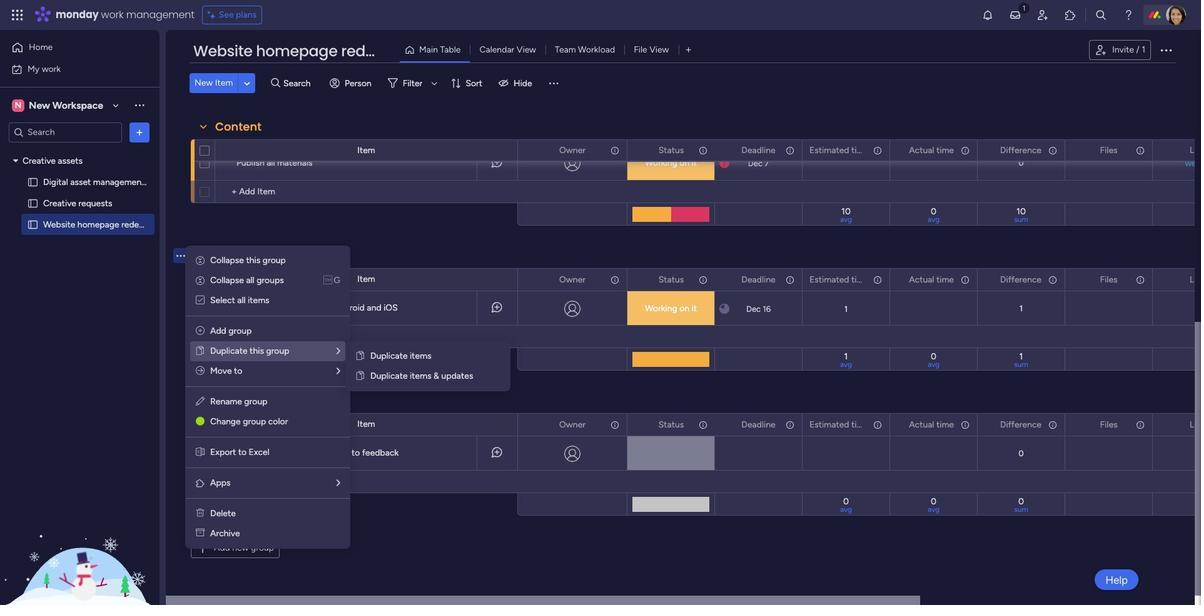 Task type: locate. For each thing, give the bounding box(es) containing it.
1 view from the left
[[517, 44, 536, 55]]

0 vertical spatial management
[[126, 8, 194, 22]]

0 inside 0 sum
[[1019, 497, 1025, 508]]

make
[[237, 448, 257, 459]]

0 vertical spatial deadline
[[742, 145, 776, 156]]

actual
[[910, 145, 935, 156], [910, 274, 935, 285], [910, 420, 935, 430]]

0 vertical spatial actual
[[910, 145, 935, 156]]

1 vertical spatial files field
[[1097, 273, 1121, 287]]

2 collapse from the top
[[210, 275, 244, 286]]

files for responsive design
[[1101, 274, 1118, 285]]

0 vertical spatial + add item text field
[[222, 185, 512, 200]]

Status field
[[656, 144, 687, 157], [656, 273, 687, 287], [656, 418, 687, 432]]

redesign
[[341, 41, 405, 61], [121, 219, 155, 230]]

2 public board image from the top
[[27, 219, 39, 231]]

and
[[367, 303, 382, 314]]

duplicate items & updates
[[371, 371, 473, 382]]

column information image
[[610, 146, 620, 156], [786, 146, 796, 156], [873, 146, 883, 156], [1136, 146, 1146, 156], [873, 275, 883, 285], [961, 275, 971, 285], [1136, 275, 1146, 285], [699, 420, 709, 430], [786, 420, 796, 430], [961, 420, 971, 430], [1048, 420, 1058, 430], [1136, 420, 1146, 430]]

dec
[[748, 159, 763, 168], [747, 305, 761, 314]]

monday work management
[[56, 8, 194, 22]]

1 owner field from the top
[[556, 144, 589, 157]]

0 horizontal spatial work
[[42, 64, 61, 74]]

n
[[15, 100, 22, 110]]

content
[[215, 119, 262, 135]]

1 vertical spatial status
[[659, 274, 684, 285]]

0 vertical spatial status
[[659, 145, 684, 156]]

0 vertical spatial redesign
[[341, 41, 405, 61]]

1 working on it from the top
[[645, 158, 697, 168]]

options image for 1st estimated time field from the bottom of the page
[[873, 415, 881, 436]]

1 vertical spatial working
[[645, 304, 678, 314]]

deadline
[[742, 145, 776, 156], [742, 274, 776, 285], [742, 420, 776, 430]]

options image for difference field associated with content
[[1048, 140, 1057, 161]]

3 actual time from the top
[[910, 420, 954, 430]]

v2 duplicate o image
[[357, 371, 364, 382]]

1 horizontal spatial work
[[101, 8, 124, 22]]

3 estimated time from the top
[[810, 420, 869, 430]]

duplicate up duplicate items & updates
[[371, 351, 408, 362]]

3 difference from the top
[[1001, 420, 1042, 430]]

collapse for collapse all groups
[[210, 275, 244, 286]]

dec left 7
[[748, 159, 763, 168]]

website homepage redesign up search field
[[193, 41, 405, 61]]

1 owner from the top
[[560, 145, 586, 156]]

1 estimated time from the top
[[810, 145, 869, 156]]

homepage up search field
[[256, 41, 338, 61]]

see plans button
[[202, 6, 262, 24]]

2 working from the top
[[645, 304, 678, 314]]

collapse all groups
[[210, 275, 284, 286]]

all left groups
[[246, 275, 255, 286]]

2 + add item text field from the top
[[222, 330, 512, 345]]

column information image for 1st estimated time field from the top of the page
[[873, 146, 883, 156]]

1 vertical spatial + add item text field
[[222, 330, 512, 345]]

2 vertical spatial owner field
[[556, 418, 589, 432]]

0 vertical spatial estimated time
[[810, 145, 869, 156]]

to right move
[[234, 366, 242, 377]]

1 public board image from the top
[[27, 176, 39, 188]]

0 vertical spatial creative
[[23, 156, 56, 166]]

owner for launch
[[560, 420, 586, 430]]

2 vertical spatial status field
[[656, 418, 687, 432]]

0 vertical spatial difference
[[1001, 145, 1042, 156]]

apps image
[[1065, 9, 1077, 21], [195, 479, 205, 489]]

3 owner field from the top
[[556, 418, 589, 432]]

public board image
[[27, 176, 39, 188], [27, 219, 39, 231]]

2 working on it from the top
[[645, 304, 697, 314]]

file
[[634, 44, 648, 55]]

1 vertical spatial difference
[[1001, 274, 1042, 285]]

all
[[267, 158, 275, 168], [246, 275, 255, 286], [237, 295, 246, 306]]

difference for content
[[1001, 145, 1042, 156]]

public board image
[[27, 197, 39, 209]]

+ Add Item text field
[[222, 185, 512, 200], [222, 330, 512, 345]]

0 horizontal spatial apps image
[[195, 479, 205, 489]]

0 horizontal spatial new
[[29, 99, 50, 111]]

&
[[434, 371, 439, 382]]

website
[[193, 41, 253, 61], [43, 219, 75, 230]]

v2 duplicate o image for duplicate items
[[357, 351, 364, 362]]

1 vertical spatial estimated
[[810, 274, 850, 285]]

Website homepage redesign field
[[190, 41, 405, 62]]

estimated
[[810, 145, 850, 156], [810, 274, 850, 285], [810, 420, 850, 430]]

collapse up select
[[210, 275, 244, 286]]

options image for second actual time field
[[960, 269, 969, 291]]

Deadline field
[[739, 144, 779, 157], [739, 273, 779, 287], [739, 418, 779, 432]]

1 vertical spatial management
[[93, 177, 145, 187]]

0 vertical spatial sum
[[1015, 215, 1029, 224]]

main table
[[419, 44, 461, 55]]

select all items
[[210, 295, 270, 306]]

management for asset
[[93, 177, 145, 187]]

work right monday
[[101, 8, 124, 22]]

0 vertical spatial work
[[101, 8, 124, 22]]

1 vertical spatial files
[[1101, 274, 1118, 285]]

to for move
[[234, 366, 242, 377]]

2 vertical spatial actual
[[910, 420, 935, 430]]

to left "excel"
[[238, 448, 247, 458]]

duplicate
[[210, 346, 248, 357], [371, 351, 408, 362], [371, 371, 408, 382]]

1 horizontal spatial all
[[246, 275, 255, 286]]

website homepage redesign inside 'field'
[[193, 41, 405, 61]]

time for 2nd estimated time field
[[852, 274, 869, 285]]

1 vertical spatial public board image
[[27, 219, 39, 231]]

Search in workspace field
[[26, 125, 105, 140]]

0 vertical spatial this
[[246, 255, 261, 266]]

v2 duplicate o image
[[196, 346, 204, 357], [357, 351, 364, 362]]

2 svg image from the top
[[195, 274, 205, 289]]

1 difference from the top
[[1001, 145, 1042, 156]]

time for 3rd actual time field
[[937, 420, 954, 430]]

0 vertical spatial difference field
[[998, 144, 1045, 157]]

1 vertical spatial all
[[246, 275, 255, 286]]

1 vertical spatial actual time
[[910, 274, 954, 285]]

0 horizontal spatial view
[[517, 44, 536, 55]]

files field for content
[[1097, 144, 1121, 157]]

hide button
[[494, 73, 540, 93]]

2 vertical spatial actual time
[[910, 420, 954, 430]]

digital asset management (dam)
[[43, 177, 172, 187]]

view for calendar view
[[517, 44, 536, 55]]

options image for second status field from the top
[[698, 269, 707, 291]]

actual for third actual time field from the bottom of the page
[[910, 145, 935, 156]]

3 files from the top
[[1101, 420, 1118, 430]]

home
[[29, 42, 53, 53]]

this up 'collapse all groups'
[[246, 255, 261, 266]]

difference for responsive design
[[1001, 274, 1042, 285]]

1 vertical spatial working on it
[[645, 304, 697, 314]]

redesign down (dam)
[[121, 219, 155, 230]]

2 difference from the top
[[1001, 274, 1042, 285]]

add for add group
[[210, 326, 226, 337]]

2 vertical spatial sum
[[1015, 506, 1029, 514]]

add down archive
[[214, 543, 230, 554]]

items down 'collapse all groups'
[[248, 295, 270, 306]]

0 vertical spatial working on it
[[645, 158, 697, 168]]

actual for second actual time field
[[910, 274, 935, 285]]

menu
[[185, 246, 351, 550]]

sort button
[[446, 73, 490, 93]]

new for new workspace
[[29, 99, 50, 111]]

2 files field from the top
[[1097, 273, 1121, 287]]

my
[[28, 64, 40, 74]]

1 collapse from the top
[[210, 255, 244, 266]]

0 vertical spatial add
[[210, 326, 226, 337]]

1 files field from the top
[[1097, 144, 1121, 157]]

items left the &
[[410, 371, 432, 382]]

list arrow image for apps
[[337, 479, 340, 488]]

creative
[[23, 156, 56, 166], [43, 198, 76, 209]]

2 vertical spatial actual time field
[[906, 418, 958, 432]]

group
[[263, 255, 286, 266], [229, 326, 252, 337], [266, 346, 290, 357], [244, 397, 268, 407], [243, 417, 266, 427], [251, 543, 274, 554]]

owner field for launch
[[556, 418, 589, 432]]

Estimated time field
[[807, 144, 870, 157], [807, 273, 870, 287], [807, 418, 870, 432]]

assets
[[58, 156, 83, 166]]

10 inside 10 avg
[[842, 207, 851, 217]]

v2 edit line image
[[196, 397, 205, 407]]

publish all materials
[[237, 158, 313, 168]]

column information image
[[699, 146, 709, 156], [961, 146, 971, 156], [1048, 146, 1058, 156], [610, 275, 620, 285], [699, 275, 709, 285], [786, 275, 796, 285], [1048, 275, 1058, 285], [610, 420, 620, 430], [873, 420, 883, 430]]

v2 circle image
[[196, 417, 205, 427]]

1 horizontal spatial apps image
[[1065, 9, 1077, 21]]

v2 duplicate o image down "v2 add outline" image
[[196, 346, 204, 357]]

2 deadline field from the top
[[739, 273, 779, 287]]

lottie animation element
[[0, 479, 160, 606]]

0 horizontal spatial website
[[43, 219, 75, 230]]

items for duplicate items
[[410, 351, 432, 362]]

1 list arrow image from the top
[[337, 367, 340, 376]]

column information image for 1st deadline field from the bottom of the page
[[786, 420, 796, 430]]

v2 shortcuts ctrl image
[[324, 275, 333, 286]]

Files field
[[1097, 144, 1121, 157], [1097, 273, 1121, 287], [1097, 418, 1121, 432]]

3 sum from the top
[[1015, 506, 1029, 514]]

duplicate down "add group" on the bottom of the page
[[210, 346, 248, 357]]

0 vertical spatial apps image
[[1065, 9, 1077, 21]]

new inside workspace selection "element"
[[29, 99, 50, 111]]

1 actual time field from the top
[[906, 144, 958, 157]]

1 vertical spatial owner field
[[556, 273, 589, 287]]

workspace options image
[[133, 99, 146, 112]]

homepage right out
[[279, 303, 321, 314]]

1 horizontal spatial 10
[[1017, 207, 1026, 217]]

move
[[210, 366, 232, 377]]

1 vertical spatial it
[[692, 304, 697, 314]]

3 difference field from the top
[[998, 418, 1045, 432]]

1 status from the top
[[659, 145, 684, 156]]

column information image for second owner field from the bottom of the page
[[610, 275, 620, 285]]

item
[[215, 78, 233, 88], [358, 145, 375, 156], [358, 274, 375, 285], [358, 419, 375, 430]]

this down "add group" on the bottom of the page
[[250, 346, 264, 357]]

1 vertical spatial actual time field
[[906, 273, 958, 287]]

1 horizontal spatial redesign
[[341, 41, 405, 61]]

new inside button
[[195, 78, 213, 88]]

0 vertical spatial status field
[[656, 144, 687, 157]]

1 deadline from the top
[[742, 145, 776, 156]]

10 inside 10 sum
[[1017, 207, 1026, 217]]

options image
[[610, 140, 618, 161], [785, 140, 794, 161], [960, 140, 969, 161], [1048, 140, 1057, 161], [1135, 140, 1144, 161], [610, 269, 618, 291], [698, 269, 707, 291], [960, 269, 969, 291], [1135, 269, 1144, 291], [174, 287, 184, 330], [610, 415, 618, 436], [698, 415, 707, 436], [785, 415, 794, 436], [960, 415, 969, 436], [1048, 415, 1057, 436], [174, 432, 184, 475]]

view right calendar
[[517, 44, 536, 55]]

1 vertical spatial sum
[[1015, 361, 1029, 369]]

estimated for 2nd estimated time field
[[810, 274, 850, 285]]

new
[[232, 543, 249, 554]]

public board image up public board image at left top
[[27, 176, 39, 188]]

add inside button
[[214, 543, 230, 554]]

None field
[[1187, 144, 1202, 157], [1187, 273, 1202, 287], [1187, 418, 1202, 432], [1187, 144, 1202, 157], [1187, 273, 1202, 287], [1187, 418, 1202, 432]]

1 vertical spatial list arrow image
[[337, 479, 340, 488]]

options image for difference field corresponding to launch
[[1048, 415, 1057, 436]]

1 estimated time field from the top
[[807, 144, 870, 157]]

1 10 from the left
[[842, 207, 851, 217]]

1 horizontal spatial website
[[193, 41, 253, 61]]

duplicate for duplicate items & updates
[[371, 371, 408, 382]]

options image for second owner field from the bottom of the page
[[610, 269, 618, 291]]

3 owner from the top
[[560, 420, 586, 430]]

2 files from the top
[[1101, 274, 1118, 285]]

column information image for 2nd estimated time field
[[873, 275, 883, 285]]

2 vertical spatial difference
[[1001, 420, 1042, 430]]

1 actual from the top
[[910, 145, 935, 156]]

0 vertical spatial homepage
[[256, 41, 338, 61]]

items
[[248, 295, 270, 306], [410, 351, 432, 362], [410, 371, 432, 382]]

0 vertical spatial dec
[[748, 159, 763, 168]]

3 actual from the top
[[910, 420, 935, 430]]

1 actual time from the top
[[910, 145, 954, 156]]

view
[[517, 44, 536, 55], [650, 44, 669, 55]]

2 vertical spatial difference field
[[998, 418, 1045, 432]]

owner field for content
[[556, 144, 589, 157]]

team workload button
[[546, 40, 625, 60]]

1 + add item text field from the top
[[222, 185, 512, 200]]

1 vertical spatial deadline
[[742, 274, 776, 285]]

actual for 3rd actual time field
[[910, 420, 935, 430]]

0 vertical spatial owner field
[[556, 144, 589, 157]]

files field for responsive design
[[1097, 273, 1121, 287]]

1 vertical spatial add
[[214, 543, 230, 554]]

all right select
[[237, 295, 246, 306]]

dapulse addbtn image
[[1102, 162, 1105, 167]]

view right "file"
[[650, 44, 669, 55]]

website down "creative requests" at the left top
[[43, 219, 75, 230]]

column information image for owner field for content
[[610, 146, 620, 156]]

website inside list box
[[43, 219, 75, 230]]

website inside 'field'
[[193, 41, 253, 61]]

adjustments
[[260, 448, 308, 459]]

3 estimated time field from the top
[[807, 418, 870, 432]]

new right n
[[29, 99, 50, 111]]

work inside button
[[42, 64, 61, 74]]

add new group button
[[191, 539, 280, 559]]

2 difference field from the top
[[998, 273, 1045, 287]]

estimated for 1st estimated time field from the top of the page
[[810, 145, 850, 156]]

3 estimated from the top
[[810, 420, 850, 430]]

1 deadline field from the top
[[739, 144, 779, 157]]

excel
[[249, 448, 270, 458]]

help image
[[1123, 9, 1135, 21]]

2 vertical spatial all
[[237, 295, 246, 306]]

2 vertical spatial estimated time field
[[807, 418, 870, 432]]

0 vertical spatial public board image
[[27, 176, 39, 188]]

website homepage redesign down "requests"
[[43, 219, 155, 230]]

items up duplicate items & updates
[[410, 351, 432, 362]]

1
[[1142, 44, 1146, 55], [1020, 304, 1023, 314], [845, 305, 848, 314], [845, 352, 848, 362], [1020, 352, 1024, 362]]

0 vertical spatial deadline field
[[739, 144, 779, 157]]

duplicate for duplicate this group
[[210, 346, 248, 357]]

options image
[[1159, 43, 1174, 58], [133, 126, 146, 139], [698, 140, 707, 161], [873, 140, 881, 161], [785, 269, 794, 291], [873, 269, 881, 291], [1048, 269, 1057, 291], [873, 415, 881, 436], [1135, 415, 1144, 436]]

difference
[[1001, 145, 1042, 156], [1001, 274, 1042, 285], [1001, 420, 1042, 430]]

working on it
[[645, 158, 697, 168], [645, 304, 697, 314]]

1 vertical spatial estimated time
[[810, 274, 869, 285]]

Actual time field
[[906, 144, 958, 157], [906, 273, 958, 287], [906, 418, 958, 432]]

website up the new item
[[193, 41, 253, 61]]

list arrow image
[[337, 367, 340, 376], [337, 479, 340, 488]]

0 horizontal spatial v2 duplicate o image
[[196, 346, 204, 357]]

inbox image
[[1010, 9, 1022, 21]]

1 vertical spatial actual
[[910, 274, 935, 285]]

options image for deadline field for responsive design
[[785, 269, 794, 291]]

apps image right invite members icon
[[1065, 9, 1077, 21]]

to left feedback
[[352, 448, 360, 459]]

group left color
[[243, 417, 266, 427]]

1 image
[[1019, 1, 1030, 15]]

on
[[680, 158, 690, 168], [323, 303, 333, 314], [680, 304, 690, 314]]

0 vertical spatial all
[[267, 158, 275, 168]]

1 svg image from the top
[[195, 253, 205, 269]]

0 vertical spatial collapse
[[210, 255, 244, 266]]

add for add new group
[[214, 543, 230, 554]]

make adjustments according to feedback
[[237, 448, 399, 459]]

this for duplicate
[[250, 346, 264, 357]]

1 avg
[[841, 352, 853, 369]]

no file image
[[1103, 156, 1114, 171]]

1 vertical spatial collapse
[[210, 275, 244, 286]]

0 vertical spatial files
[[1101, 145, 1118, 156]]

redesign up person
[[341, 41, 405, 61]]

person button
[[325, 73, 379, 93]]

0 vertical spatial new
[[195, 78, 213, 88]]

2 vertical spatial deadline field
[[739, 418, 779, 432]]

list box
[[0, 148, 172, 404]]

workspace selection element
[[12, 98, 105, 113]]

(dam)
[[147, 177, 172, 187]]

item for launch
[[358, 419, 375, 430]]

export
[[210, 448, 236, 458]]

options image for 3rd actual time field
[[960, 415, 969, 436]]

1 vertical spatial website
[[43, 219, 75, 230]]

creative right caret down image
[[23, 156, 56, 166]]

1 it from the top
[[692, 158, 697, 168]]

add view image
[[686, 45, 691, 55]]

collapse this group
[[210, 255, 286, 266]]

list arrow image down according
[[337, 479, 340, 488]]

1 horizontal spatial view
[[650, 44, 669, 55]]

2 view from the left
[[650, 44, 669, 55]]

0
[[1019, 158, 1024, 168], [931, 207, 937, 217], [931, 352, 937, 362], [1019, 449, 1024, 459], [844, 497, 849, 508], [931, 497, 937, 508], [1019, 497, 1025, 508]]

public board image down public board image at left top
[[27, 219, 39, 231]]

1 working from the top
[[645, 158, 678, 168]]

new item button
[[190, 73, 238, 93]]

1 vertical spatial svg image
[[195, 274, 205, 289]]

1 vertical spatial this
[[250, 346, 264, 357]]

1 files from the top
[[1101, 145, 1118, 156]]

2 estimated from the top
[[810, 274, 850, 285]]

/
[[1137, 44, 1140, 55]]

duplicate items
[[371, 351, 432, 362]]

workspace image
[[12, 99, 24, 112]]

7
[[765, 159, 769, 168]]

avg
[[841, 215, 853, 224], [928, 215, 940, 224], [841, 361, 853, 369], [928, 361, 940, 369], [841, 506, 853, 514], [928, 506, 940, 514]]

0 vertical spatial actual time
[[910, 145, 954, 156]]

all right publish
[[267, 158, 275, 168]]

3 status field from the top
[[656, 418, 687, 432]]

options image for 1st estimated time field from the top of the page
[[873, 140, 881, 161]]

help button
[[1095, 570, 1139, 591]]

all for select
[[237, 295, 246, 306]]

hide
[[514, 78, 532, 89]]

list arrow image down list arrow image
[[337, 367, 340, 376]]

creative down digital
[[43, 198, 76, 209]]

work right my
[[42, 64, 61, 74]]

materials
[[277, 158, 313, 168]]

2 estimated time from the top
[[810, 274, 869, 285]]

0 vertical spatial it
[[692, 158, 697, 168]]

new left angle down image
[[195, 78, 213, 88]]

0 vertical spatial owner
[[560, 145, 586, 156]]

column information image for difference field associated with content
[[1048, 146, 1058, 156]]

option
[[0, 150, 160, 152]]

svg image
[[195, 253, 205, 269], [195, 274, 205, 289]]

apps image left apps
[[195, 479, 205, 489]]

2 actual from the top
[[910, 274, 935, 285]]

g
[[334, 275, 340, 286]]

Difference field
[[998, 144, 1045, 157], [998, 273, 1045, 287], [998, 418, 1045, 432]]

0 vertical spatial working
[[645, 158, 678, 168]]

estimated for 1st estimated time field from the bottom of the page
[[810, 420, 850, 430]]

v2 delete line image
[[196, 509, 205, 519]]

2 vertical spatial items
[[410, 371, 432, 382]]

homepage
[[256, 41, 338, 61], [77, 219, 119, 230], [279, 303, 321, 314]]

0 vertical spatial actual time field
[[906, 144, 958, 157]]

column information image for content deadline field
[[786, 146, 796, 156]]

person
[[345, 78, 372, 89]]

1 difference field from the top
[[998, 144, 1045, 157]]

1 sum from the top
[[1015, 215, 1029, 224]]

3 status from the top
[[659, 420, 684, 430]]

dapulse archived image
[[196, 529, 205, 540]]

2 vertical spatial status
[[659, 420, 684, 430]]

1 vertical spatial work
[[42, 64, 61, 74]]

1 inside invite / 1 button
[[1142, 44, 1146, 55]]

group up groups
[[263, 255, 286, 266]]

1 vertical spatial dec
[[747, 305, 761, 314]]

1 vertical spatial homepage
[[77, 219, 119, 230]]

it
[[692, 158, 697, 168], [692, 304, 697, 314]]

v2 moveto o image
[[196, 366, 205, 377]]

items for duplicate items & updates
[[410, 371, 432, 382]]

caret down image
[[13, 156, 18, 165]]

Owner field
[[556, 144, 589, 157], [556, 273, 589, 287], [556, 418, 589, 432]]

2 vertical spatial files field
[[1097, 418, 1121, 432]]

1 estimated from the top
[[810, 145, 850, 156]]

add right "v2 add outline" image
[[210, 326, 226, 337]]

1 vertical spatial items
[[410, 351, 432, 362]]

1 vertical spatial new
[[29, 99, 50, 111]]

view for file view
[[650, 44, 669, 55]]

actual time
[[910, 145, 954, 156], [910, 274, 954, 285], [910, 420, 954, 430]]

time
[[852, 145, 869, 156], [937, 145, 954, 156], [852, 274, 869, 285], [937, 274, 954, 285], [852, 420, 869, 430], [937, 420, 954, 430]]

workspace
[[52, 99, 103, 111]]

0 vertical spatial website homepage redesign
[[193, 41, 405, 61]]

0 vertical spatial estimated
[[810, 145, 850, 156]]

2 vertical spatial estimated time
[[810, 420, 869, 430]]

v2 duplicate o image up v2 duplicate o icon at the left of the page
[[357, 351, 364, 362]]

collapse
[[210, 255, 244, 266], [210, 275, 244, 286]]

1 vertical spatial difference field
[[998, 273, 1045, 287]]

0 horizontal spatial 10
[[842, 207, 851, 217]]

column information image for files field corresponding to content
[[1136, 146, 1146, 156]]

2 vertical spatial estimated
[[810, 420, 850, 430]]

james peterson image
[[1167, 5, 1187, 25]]

2 sum from the top
[[1015, 361, 1029, 369]]

work for monday
[[101, 8, 124, 22]]

homepage down "requests"
[[77, 219, 119, 230]]

1 vertical spatial owner
[[560, 274, 586, 285]]

1 horizontal spatial website homepage redesign
[[193, 41, 405, 61]]

column information image for 3rd actual time field
[[961, 420, 971, 430]]

file view button
[[625, 40, 679, 60]]

2 list arrow image from the top
[[337, 479, 340, 488]]

2 deadline from the top
[[742, 274, 776, 285]]

10 sum
[[1015, 207, 1029, 224]]

2 status from the top
[[659, 274, 684, 285]]

options image for files field corresponding to content
[[1135, 140, 1144, 161]]

collapse up 'collapse all groups'
[[210, 255, 244, 266]]

redesign inside list box
[[121, 219, 155, 230]]

group right new
[[251, 543, 274, 554]]

difference field for content
[[998, 144, 1045, 157]]

dec left 16
[[747, 305, 761, 314]]

sum for 1
[[1015, 361, 1029, 369]]

2 10 from the left
[[1017, 207, 1026, 217]]

duplicate down duplicate items
[[371, 371, 408, 382]]

list arrow image for move to
[[337, 367, 340, 376]]

working
[[645, 158, 678, 168], [645, 304, 678, 314]]



Task type: vqa. For each thing, say whether or not it's contained in the screenshot.
asset
yes



Task type: describe. For each thing, give the bounding box(es) containing it.
invite / 1
[[1113, 44, 1146, 55]]

dec for dec 16
[[747, 305, 761, 314]]

duplicate this group
[[210, 346, 290, 357]]

time for 1st estimated time field from the top of the page
[[852, 145, 869, 156]]

10 for 10 avg
[[842, 207, 851, 217]]

Content field
[[212, 119, 265, 135]]

select product image
[[11, 9, 24, 21]]

1 status field from the top
[[656, 144, 687, 157]]

see
[[219, 9, 234, 20]]

3 deadline field from the top
[[739, 418, 779, 432]]

difference field for responsive design
[[998, 273, 1045, 287]]

design
[[284, 248, 322, 264]]

check
[[237, 303, 262, 314]]

Search field
[[280, 74, 318, 92]]

v2 export to excel outline image
[[196, 448, 205, 458]]

asset
[[70, 177, 91, 187]]

status for 3rd status field
[[659, 420, 684, 430]]

out
[[264, 303, 277, 314]]

v2 add outline image
[[196, 326, 205, 337]]

sort
[[466, 78, 483, 89]]

deadline field for content
[[739, 144, 779, 157]]

3 files field from the top
[[1097, 418, 1121, 432]]

options image for difference field corresponding to responsive design
[[1048, 269, 1057, 291]]

deadline field for responsive design
[[739, 273, 779, 287]]

Responsive design field
[[212, 248, 326, 264]]

creative assets
[[23, 156, 83, 166]]

item for responsive design
[[358, 274, 375, 285]]

column information image for second status field from the top
[[699, 275, 709, 285]]

options image for responsive design files field
[[1135, 269, 1144, 291]]

time for 1st estimated time field from the bottom of the page
[[852, 420, 869, 430]]

add new group
[[214, 543, 274, 554]]

1 vertical spatial apps image
[[195, 479, 205, 489]]

delete
[[210, 509, 236, 519]]

webs
[[1186, 159, 1202, 168]]

main table button
[[400, 40, 470, 60]]

collapse for collapse this group
[[210, 255, 244, 266]]

10 avg
[[841, 207, 853, 224]]

options image for 3rd status field
[[698, 415, 707, 436]]

v2 duplicate o image for duplicate this group
[[196, 346, 204, 357]]

filter button
[[383, 73, 442, 93]]

lottie animation image
[[0, 479, 160, 606]]

options image for third files field from the top of the page
[[1135, 415, 1144, 436]]

1 inside 1 avg
[[845, 352, 848, 362]]

redesign inside 'field'
[[341, 41, 405, 61]]

options image for owner field for launch
[[610, 415, 618, 436]]

export to excel
[[210, 448, 270, 458]]

all for collapse
[[246, 275, 255, 286]]

to for export
[[238, 448, 247, 458]]

3 actual time field from the top
[[906, 418, 958, 432]]

item for content
[[358, 145, 375, 156]]

2 status field from the top
[[656, 273, 687, 287]]

this for collapse
[[246, 255, 261, 266]]

v2 overdue deadline image
[[720, 157, 730, 169]]

deadline for content
[[742, 145, 776, 156]]

+ Add Item text field
[[222, 475, 512, 490]]

public board image for website homepage redesign
[[27, 219, 39, 231]]

group down out
[[266, 346, 290, 357]]

options image for owner field for content
[[610, 140, 618, 161]]

my work button
[[8, 59, 135, 79]]

check out homepage on android and ios
[[237, 303, 398, 314]]

monday
[[56, 8, 99, 22]]

2 vertical spatial homepage
[[279, 303, 321, 314]]

column information image for third files field from the top of the page
[[1136, 420, 1146, 430]]

launch
[[215, 393, 257, 409]]

archive
[[210, 529, 240, 540]]

responsive design
[[215, 248, 322, 264]]

2 owner from the top
[[560, 274, 586, 285]]

options image for 1st deadline field from the bottom of the page
[[785, 415, 794, 436]]

list box containing creative assets
[[0, 148, 172, 404]]

see plans
[[219, 9, 257, 20]]

time for second actual time field
[[937, 274, 954, 285]]

3 deadline from the top
[[742, 420, 776, 430]]

help
[[1106, 574, 1128, 587]]

requests
[[78, 198, 112, 209]]

column information image for deadline field for responsive design
[[786, 275, 796, 285]]

calendar view button
[[470, 40, 546, 60]]

group inside add new group button
[[251, 543, 274, 554]]

dec 7
[[748, 159, 769, 168]]

my work
[[28, 64, 61, 74]]

0 sum
[[1015, 497, 1029, 514]]

0 horizontal spatial website homepage redesign
[[43, 219, 155, 230]]

column information image for owner field for launch
[[610, 420, 620, 430]]

homepage inside 'website homepage redesign' 'field'
[[256, 41, 338, 61]]

2 actual time from the top
[[910, 274, 954, 285]]

column information image for difference field corresponding to launch
[[1048, 420, 1058, 430]]

v2 search image
[[271, 76, 280, 90]]

deadline for responsive design
[[742, 274, 776, 285]]

home button
[[8, 38, 135, 58]]

select
[[210, 295, 235, 306]]

svg image for collapse this group
[[195, 253, 205, 269]]

public board image for digital asset management (dam)
[[27, 176, 39, 188]]

difference for launch
[[1001, 420, 1042, 430]]

add group
[[210, 326, 252, 337]]

notifications image
[[982, 9, 995, 21]]

search everything image
[[1095, 9, 1108, 21]]

main
[[419, 44, 438, 55]]

file view
[[634, 44, 669, 55]]

apps
[[210, 478, 231, 489]]

column information image for third status field from the bottom of the page
[[699, 146, 709, 156]]

arrow down image
[[427, 76, 442, 91]]

sum for 0
[[1015, 506, 1029, 514]]

group up duplicate this group
[[229, 326, 252, 337]]

options image for 2nd estimated time field
[[873, 269, 881, 291]]

time for third actual time field from the bottom of the page
[[937, 145, 954, 156]]

2 owner field from the top
[[556, 273, 589, 287]]

2 it from the top
[[692, 304, 697, 314]]

dec for dec 7
[[748, 159, 763, 168]]

group up change group color
[[244, 397, 268, 407]]

responsive
[[215, 248, 281, 264]]

10 for 10 sum
[[1017, 207, 1026, 217]]

invite members image
[[1037, 9, 1050, 21]]

column information image for second actual time field
[[961, 275, 971, 285]]

move to
[[210, 366, 242, 377]]

rename group
[[210, 397, 268, 407]]

color
[[268, 417, 288, 427]]

ios
[[384, 303, 398, 314]]

rename
[[210, 397, 242, 407]]

invite / 1 button
[[1090, 40, 1152, 60]]

dec 16
[[747, 305, 771, 314]]

options image for third actual time field from the bottom of the page
[[960, 140, 969, 161]]

Launch field
[[212, 393, 260, 409]]

0 vertical spatial items
[[248, 295, 270, 306]]

list arrow image
[[337, 347, 340, 356]]

calendar
[[480, 44, 515, 55]]

column information image for difference field corresponding to responsive design
[[1048, 275, 1058, 285]]

team
[[555, 44, 576, 55]]

owner for content
[[560, 145, 586, 156]]

groups
[[257, 275, 284, 286]]

column information image for 1st estimated time field from the bottom of the page
[[873, 420, 883, 430]]

svg image for collapse all groups
[[195, 274, 205, 289]]

android
[[335, 303, 365, 314]]

calendar view
[[480, 44, 536, 55]]

estimated time for 1st estimated time field from the bottom of the page
[[810, 420, 869, 430]]

options image for third status field from the bottom of the page
[[698, 140, 707, 161]]

files for content
[[1101, 145, 1118, 156]]

estimated time for 2nd estimated time field
[[810, 274, 869, 285]]

column information image for third actual time field from the bottom of the page
[[961, 146, 971, 156]]

digital
[[43, 177, 68, 187]]

creative for creative requests
[[43, 198, 76, 209]]

table
[[440, 44, 461, 55]]

creative requests
[[43, 198, 112, 209]]

invite
[[1113, 44, 1135, 55]]

menu containing collapse this group
[[185, 246, 351, 550]]

status for third status field from the bottom of the page
[[659, 145, 684, 156]]

1 inside 1 sum
[[1020, 352, 1024, 362]]

estimated time for 1st estimated time field from the top of the page
[[810, 145, 869, 156]]

filter
[[403, 78, 423, 89]]

plans
[[236, 9, 257, 20]]

angle down image
[[244, 79, 250, 88]]

creative for creative assets
[[23, 156, 56, 166]]

v2 checkbox small outline image
[[196, 295, 205, 306]]

change group color
[[210, 417, 288, 427]]

1 sum
[[1015, 352, 1029, 369]]

2 actual time field from the top
[[906, 273, 958, 287]]

publish
[[237, 158, 265, 168]]

management for work
[[126, 8, 194, 22]]

menu image
[[547, 77, 560, 90]]

column information image for 3rd status field
[[699, 420, 709, 430]]

duplicate for duplicate items
[[371, 351, 408, 362]]

2 estimated time field from the top
[[807, 273, 870, 287]]

team workload
[[555, 44, 615, 55]]

according
[[310, 448, 350, 459]]

16
[[763, 305, 771, 314]]

item inside button
[[215, 78, 233, 88]]

column information image for responsive design files field
[[1136, 275, 1146, 285]]

new workspace
[[29, 99, 103, 111]]

webs link
[[1183, 159, 1202, 168]]

change
[[210, 417, 241, 427]]

work for my
[[42, 64, 61, 74]]

all for publish
[[267, 158, 275, 168]]

sum for 10
[[1015, 215, 1029, 224]]

status for second status field from the top
[[659, 274, 684, 285]]



